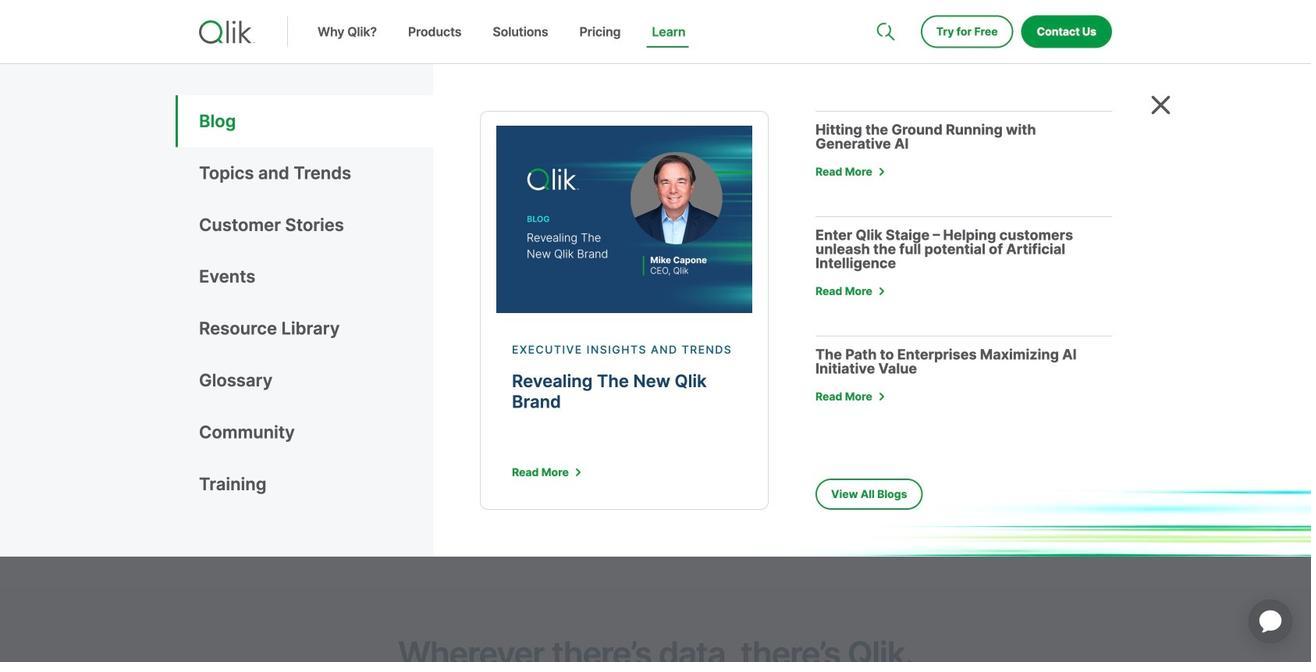 Task type: vqa. For each thing, say whether or not it's contained in the screenshot.
"Qlik" image
yes



Task type: locate. For each thing, give the bounding box(es) containing it.
application
[[1231, 581, 1312, 662]]

close search image
[[1152, 95, 1171, 115]]

headshot of mike capone, ceo, qlik and the text "revealing the new qlik brand" image
[[497, 126, 753, 313]]

qlik image
[[199, 20, 255, 44]]

login image
[[1063, 0, 1075, 12]]

support image
[[878, 0, 891, 12]]



